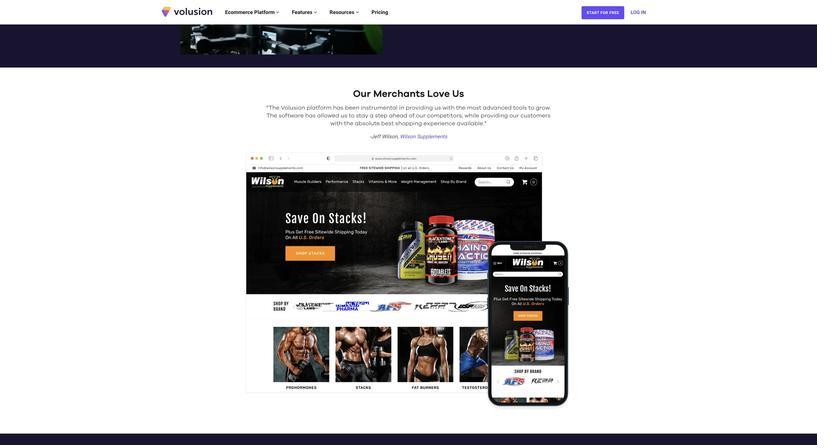 Task type: vqa. For each thing, say whether or not it's contained in the screenshot.
the left us
yes



Task type: locate. For each thing, give the bounding box(es) containing it.
1 angle down image from the left
[[314, 9, 317, 15]]

with up the competitors,
[[443, 105, 455, 111]]

the left software
[[266, 113, 277, 119]]

0 vertical spatial us
[[435, 105, 441, 111]]

log in
[[631, 9, 646, 15]]

0 horizontal spatial angle down image
[[314, 9, 317, 15]]

ahead
[[389, 113, 407, 119]]

ecommerce platform
[[225, 9, 276, 15]]

to
[[529, 105, 534, 111], [349, 113, 355, 119]]

providing up of
[[406, 105, 433, 111]]

the up software
[[269, 105, 280, 111]]

angle down image for features
[[314, 9, 317, 15]]

our down "tools"
[[510, 113, 519, 119]]

for
[[601, 10, 608, 15]]

us up the competitors,
[[435, 105, 441, 111]]

volusion
[[281, 105, 305, 111]]

love
[[427, 89, 450, 99]]

0 vertical spatial providing
[[406, 105, 433, 111]]

1 horizontal spatial has
[[333, 105, 344, 111]]

wilson,
[[382, 133, 399, 140]]

in
[[641, 9, 646, 15]]

advanced
[[483, 105, 512, 111]]

1 vertical spatial the
[[344, 121, 353, 126]]

providing
[[406, 105, 433, 111], [481, 113, 508, 119]]

has up allowed
[[333, 105, 344, 111]]

jeff
[[371, 133, 381, 140]]

start for free link
[[582, 6, 624, 19]]

to down been
[[349, 113, 355, 119]]

absolute
[[355, 121, 380, 126]]

has
[[333, 105, 344, 111], [305, 113, 316, 119]]

us
[[435, 105, 441, 111], [341, 113, 347, 119]]

stay
[[356, 113, 368, 119]]

0 horizontal spatial to
[[349, 113, 355, 119]]

-
[[370, 133, 371, 140]]

to up customers
[[529, 105, 534, 111]]

1 horizontal spatial to
[[529, 105, 534, 111]]

providing down advanced
[[481, 113, 508, 119]]

0 vertical spatial with
[[443, 105, 455, 111]]

0 vertical spatial to
[[529, 105, 534, 111]]

angle down image left resources
[[314, 9, 317, 15]]

angle down image inside the features "link"
[[314, 9, 317, 15]]

0 vertical spatial has
[[333, 105, 344, 111]]

with down allowed
[[330, 121, 343, 126]]

angle down image
[[314, 9, 317, 15], [356, 9, 359, 15]]

angle down image for resources
[[356, 9, 359, 15]]

supplements
[[417, 133, 447, 140]]

us
[[452, 89, 464, 99]]

angle down image left pricing
[[356, 9, 359, 15]]

log
[[631, 9, 640, 15]]

wilson supplements link
[[400, 133, 447, 140]]

0 vertical spatial the
[[456, 105, 466, 111]]

experience
[[424, 121, 455, 126]]

platform
[[307, 105, 332, 111]]

business check image
[[180, 0, 383, 54]]

our
[[353, 89, 371, 99]]

wilson
[[400, 133, 416, 140]]

1 horizontal spatial providing
[[481, 113, 508, 119]]

our right of
[[416, 113, 426, 119]]

the
[[269, 105, 280, 111], [266, 113, 277, 119]]

0 horizontal spatial providing
[[406, 105, 433, 111]]

been
[[345, 105, 359, 111]]

step
[[375, 113, 388, 119]]

with
[[443, 105, 455, 111], [330, 121, 343, 126]]

has down platform
[[305, 113, 316, 119]]

1 horizontal spatial angle down image
[[356, 9, 359, 15]]

resources link
[[323, 2, 365, 22]]

wilson supplements image
[[246, 152, 571, 411]]

1 horizontal spatial our
[[510, 113, 519, 119]]

most
[[467, 105, 481, 111]]

1 vertical spatial providing
[[481, 113, 508, 119]]

0 horizontal spatial with
[[330, 121, 343, 126]]

1 vertical spatial us
[[341, 113, 347, 119]]

our
[[416, 113, 426, 119], [510, 113, 519, 119]]

0 horizontal spatial our
[[416, 113, 426, 119]]

2 angle down image from the left
[[356, 9, 359, 15]]

grow.
[[536, 105, 551, 111]]

features link
[[286, 2, 323, 22]]

us down been
[[341, 113, 347, 119]]

1 vertical spatial with
[[330, 121, 343, 126]]

the
[[456, 105, 466, 111], [344, 121, 353, 126]]

the down been
[[344, 121, 353, 126]]

angle down image inside resources "link"
[[356, 9, 359, 15]]

the volusion platform has been instrumental in providing us with the most advanced tools to grow. the software has allowed us to stay a step ahead of our competitors, while providing our customers with the absolute best shopping experience available.
[[266, 105, 551, 126]]

customers
[[521, 113, 551, 119]]

angle down image
[[276, 9, 279, 15]]

1 vertical spatial has
[[305, 113, 316, 119]]

the left the most
[[456, 105, 466, 111]]



Task type: describe. For each thing, give the bounding box(es) containing it.
0 horizontal spatial us
[[341, 113, 347, 119]]

our merchants love us
[[353, 89, 464, 99]]

1 vertical spatial the
[[266, 113, 277, 119]]

ecommerce
[[225, 9, 253, 15]]

a
[[370, 113, 374, 119]]

0 vertical spatial the
[[269, 105, 280, 111]]

of
[[409, 113, 415, 119]]

available.
[[457, 121, 484, 126]]

1 horizontal spatial the
[[456, 105, 466, 111]]

start for free
[[587, 10, 619, 15]]

shopping
[[395, 121, 422, 126]]

1 our from the left
[[416, 113, 426, 119]]

while
[[465, 113, 479, 119]]

1 horizontal spatial us
[[435, 105, 441, 111]]

pricing link
[[365, 2, 395, 22]]

allowed
[[317, 113, 339, 119]]

in
[[399, 105, 404, 111]]

tools
[[513, 105, 527, 111]]

platform
[[254, 9, 275, 15]]

1 horizontal spatial with
[[443, 105, 455, 111]]

software
[[279, 113, 304, 119]]

log in link
[[631, 2, 646, 22]]

free
[[610, 10, 619, 15]]

instrumental
[[361, 105, 398, 111]]

-jeff wilson, wilson supplements
[[370, 133, 447, 140]]

ecommerce platform link
[[219, 2, 286, 22]]

1 vertical spatial to
[[349, 113, 355, 119]]

pricing
[[372, 9, 388, 15]]

best
[[381, 121, 394, 126]]

2 our from the left
[[510, 113, 519, 119]]

resources
[[330, 9, 356, 15]]

competitors,
[[427, 113, 463, 119]]

merchants
[[373, 89, 425, 99]]

volusion logo image
[[161, 6, 213, 17]]

start
[[587, 10, 599, 15]]

0 horizontal spatial the
[[344, 121, 353, 126]]

0 horizontal spatial has
[[305, 113, 316, 119]]

features
[[292, 9, 314, 15]]



